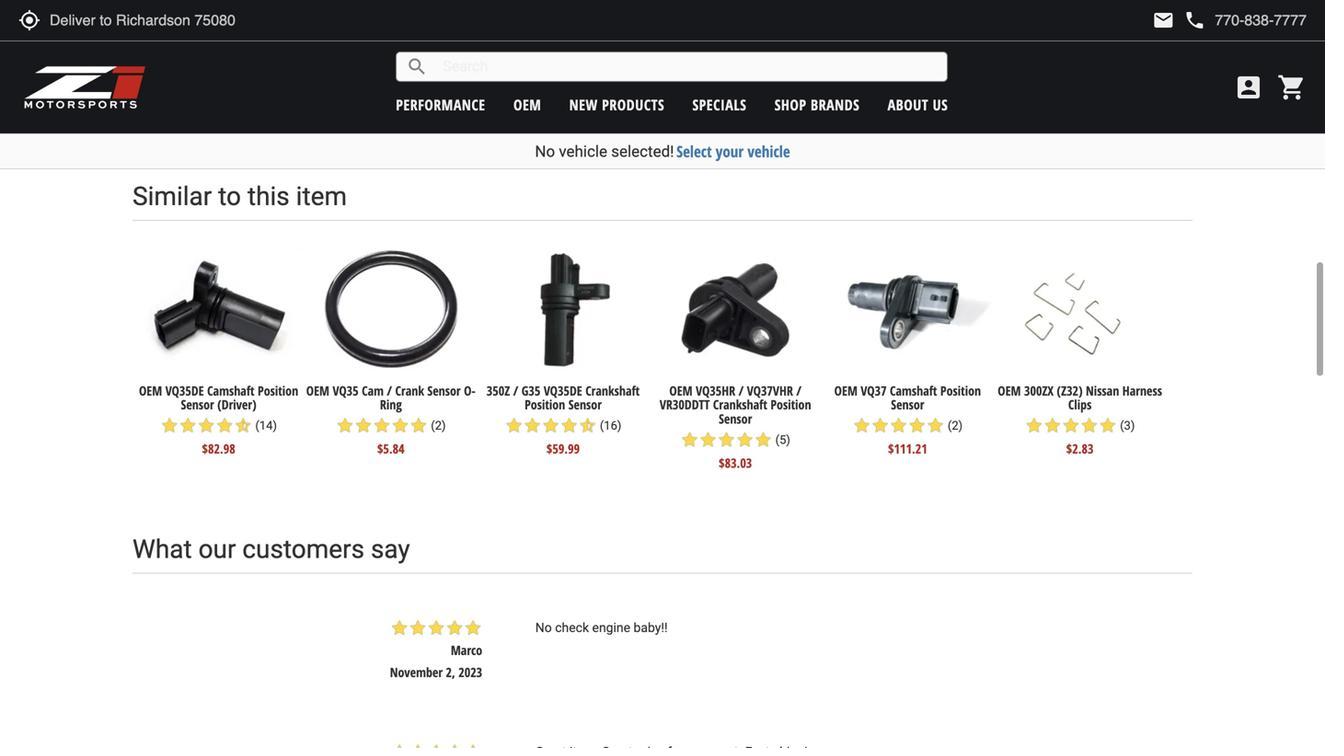 Task type: describe. For each thing, give the bounding box(es) containing it.
position inside oem vq35de crankshaft position sensor star star star star star (7) $134.24
[[606, 51, 647, 68]]

search
[[406, 56, 428, 78]]

oem vq35de upper plenum gasket star star star star star (17) $32.22
[[838, 51, 978, 126]]

0 horizontal spatial crank
[[396, 382, 424, 399]]

similar to this item
[[133, 181, 347, 212]]

sensor inside 350z / g35 vq35de crankshaft position sensor star star star star star_half (16) $59.99
[[569, 396, 602, 414]]

upper
[[907, 51, 937, 68]]

crankshaft inside oem vq35hr / vq37vhr / vr30ddtt crankshaft position sensor star star star star star (5) $83.03
[[714, 396, 768, 414]]

brands
[[811, 95, 860, 115]]

no vehicle selected! select your vehicle
[[535, 141, 791, 162]]

vq37
[[861, 382, 887, 399]]

what
[[133, 534, 192, 565]]

similar
[[133, 181, 212, 212]]

account_box
[[1235, 73, 1264, 102]]

about us link
[[888, 95, 949, 115]]

vq35de inside 350z / g35 vq35de crankshaft position sensor star star_half (16) $59.99
[[372, 51, 410, 68]]

no for select
[[535, 142, 555, 161]]

shop
[[775, 95, 807, 115]]

vq35de for oem vq35de camshaft position sensor (driver)
[[165, 51, 204, 68]]

0 vertical spatial vq35
[[678, 51, 704, 68]]

Search search field
[[428, 53, 948, 81]]

sensor inside oem vq35de camshaft position sensor (driver)
[[181, 65, 214, 82]]

select
[[677, 141, 712, 162]]

star inside 350z / g35 vq35de crankshaft position sensor star star_half (16) $59.99
[[388, 85, 406, 104]]

oem inside oem 300zx (z32) nissan harness clips star star star star star (3) $2.83
[[998, 382, 1022, 399]]

$111.21
[[889, 440, 928, 458]]

oem vq35hr / vq37vhr / vr30ddtt crankshaft position sensor star star star star star (5) $83.03
[[660, 382, 812, 472]]

350z / g35 vq35de crankshaft position sensor star star star star star_half (16) $59.99
[[487, 382, 640, 458]]

1 horizontal spatial o-
[[809, 51, 821, 68]]

specials
[[693, 95, 747, 115]]

star star star star star marco november 2, 2023
[[390, 619, 483, 681]]

1 vertical spatial oem vq35 cam / crank  sensor o- ring star star star star star (2) $5.84
[[306, 382, 476, 458]]

new products
[[570, 95, 665, 115]]

0 horizontal spatial (2)
[[431, 419, 446, 433]]

no for baby!!
[[536, 621, 552, 636]]

/ inside 350z / g35 vq35de crankshaft position sensor star star star star star_half (16) $59.99
[[514, 382, 519, 399]]

position inside the oem vq35de camshaft position sensor (driver) star star star star star_half (14) $82.98
[[258, 382, 299, 399]]

vq35de for oem vq35de camshaft position sensor (driver) star star star star star_half (14) $82.98
[[165, 382, 204, 399]]

$2.83
[[1067, 440, 1094, 458]]

phone
[[1185, 9, 1207, 31]]

1 horizontal spatial ring
[[725, 65, 747, 82]]

mail link
[[1153, 9, 1175, 31]]

say
[[371, 534, 410, 565]]

$59.99 inside 350z / g35 vq35de crankshaft position sensor star star_half (16) $59.99
[[375, 109, 408, 126]]

2,
[[446, 664, 456, 681]]

(3)
[[1121, 419, 1136, 433]]

camshaft for star
[[890, 382, 938, 399]]

shopping_cart
[[1278, 73, 1308, 102]]

shop brands link
[[775, 95, 860, 115]]

camshaft inside oem vq35de camshaft position sensor (driver)
[[207, 51, 255, 68]]

new products link
[[570, 95, 665, 115]]

(16) inside 350z / g35 vq35de crankshaft position sensor star star_half (16) $59.99
[[428, 88, 450, 101]]

$32.22
[[892, 109, 925, 126]]

1 horizontal spatial vehicle
[[748, 141, 791, 162]]

oem inside the oem vq35de upper plenum gasket star star star star star (17) $32.22
[[838, 51, 862, 68]]

oem inside oem vq35de camshaft position sensor (driver)
[[139, 51, 162, 68]]

oem inside oem vq35hr / vq37vhr / vr30ddtt crankshaft position sensor star star star star star (5) $83.03
[[670, 382, 693, 399]]

350z for star_half
[[315, 51, 338, 68]]

350z for star
[[487, 382, 510, 399]]

mail phone
[[1153, 9, 1207, 31]]

1 horizontal spatial $5.84
[[722, 109, 750, 126]]

nissan
[[1087, 382, 1120, 399]]

oem inside the oem vq35de camshaft position sensor (driver) star star star star star_half (14) $82.98
[[139, 382, 162, 399]]

g35 for star_half
[[350, 51, 368, 68]]

position inside oem vq35hr / vq37vhr / vr30ddtt crankshaft position sensor star star star star star (5) $83.03
[[771, 396, 812, 414]]

mail
[[1153, 9, 1175, 31]]

star_half inside the oem vq35de camshaft position sensor (driver) star star star star star_half (14) $82.98
[[234, 417, 252, 435]]

your
[[716, 141, 744, 162]]

shopping_cart link
[[1273, 73, 1308, 102]]

shop brands
[[775, 95, 860, 115]]

about
[[888, 95, 929, 115]]

0 horizontal spatial vq35
[[333, 382, 359, 399]]

sensor inside oem vq35de crankshaft position sensor star star star star star (7) $134.24
[[547, 65, 580, 82]]

item
[[296, 181, 347, 212]]

what our customers say
[[133, 534, 410, 565]]

check
[[555, 621, 589, 636]]

oem vq35de camshaft position sensor (driver) star star star star star_half (14) $82.98
[[139, 382, 299, 458]]

(z32)
[[1058, 382, 1083, 399]]

new
[[570, 95, 598, 115]]

no check engine baby!!
[[536, 621, 668, 636]]

star_half inside 350z / g35 vq35de crankshaft position sensor star star_half (16) $59.99
[[406, 85, 425, 104]]

$134.24
[[544, 109, 583, 126]]

oem vq37 camshaft position sensor star star star star star (2) $111.21
[[835, 382, 982, 458]]



Task type: locate. For each thing, give the bounding box(es) containing it.
vehicle
[[748, 141, 791, 162], [559, 142, 608, 161]]

g35
[[350, 51, 368, 68], [522, 382, 541, 399]]

vq35de for oem vq35de upper plenum gasket star star star star star (17) $32.22
[[865, 51, 903, 68]]

1 horizontal spatial oem vq35 cam / crank  sensor o- ring star star star star star (2) $5.84
[[651, 51, 821, 126]]

camshaft inside oem vq37 camshaft position sensor star star star star star (2) $111.21
[[890, 382, 938, 399]]

sensor inside 350z / g35 vq35de crankshaft position sensor star star_half (16) $59.99
[[396, 65, 430, 82]]

position inside oem vq37 camshaft position sensor star star star star star (2) $111.21
[[941, 382, 982, 399]]

position inside 350z / g35 vq35de crankshaft position sensor star star_half (16) $59.99
[[353, 65, 393, 82]]

(7)
[[604, 88, 619, 101]]

z1 motorsports logo image
[[23, 64, 147, 110]]

vq35de for oem vq35de crankshaft position sensor star star star star star (7) $134.24
[[507, 51, 545, 68]]

our
[[198, 534, 236, 565]]

0 vertical spatial g35
[[350, 51, 368, 68]]

no left check
[[536, 621, 552, 636]]

1 no from the top
[[535, 142, 555, 161]]

1 horizontal spatial crank
[[740, 51, 769, 68]]

$59.99
[[375, 109, 408, 126], [547, 440, 580, 458]]

specials link
[[693, 95, 747, 115]]

350z
[[315, 51, 338, 68], [487, 382, 510, 399]]

(16) inside 350z / g35 vq35de crankshaft position sensor star star star star star_half (16) $59.99
[[600, 419, 622, 433]]

crankshaft inside 350z / g35 vq35de crankshaft position sensor star star star star star_half (16) $59.99
[[586, 382, 640, 399]]

no down $134.24
[[535, 142, 555, 161]]

o-
[[809, 51, 821, 68], [464, 382, 476, 399]]

1 horizontal spatial vq35
[[678, 51, 704, 68]]

350z inside 350z / g35 vq35de crankshaft position sensor star star_half (16) $59.99
[[315, 51, 338, 68]]

position inside oem vq35de camshaft position sensor (driver)
[[258, 51, 299, 68]]

2 horizontal spatial star_half
[[579, 417, 597, 435]]

0 horizontal spatial $5.84
[[377, 440, 405, 458]]

select your vehicle link
[[677, 141, 791, 162]]

1 vertical spatial vq35
[[333, 382, 359, 399]]

0 vertical spatial oem vq35 cam / crank  sensor o- ring star star star star star (2) $5.84
[[651, 51, 821, 126]]

1 vertical spatial ring
[[380, 396, 402, 414]]

phone link
[[1185, 9, 1308, 31]]

crankshaft inside 350z / g35 vq35de crankshaft position sensor star star_half (16) $59.99
[[413, 51, 468, 68]]

gasket
[[891, 65, 925, 82]]

vehicle inside the 'no vehicle selected! select your vehicle'
[[559, 142, 608, 161]]

1 horizontal spatial $59.99
[[547, 440, 580, 458]]

$82.98
[[202, 440, 235, 458]]

0 horizontal spatial ring
[[380, 396, 402, 414]]

0 vertical spatial cam
[[707, 51, 729, 68]]

0 vertical spatial crank
[[740, 51, 769, 68]]

2 no from the top
[[536, 621, 552, 636]]

g35 inside 350z / g35 vq35de crankshaft position sensor star star_half (16) $59.99
[[350, 51, 368, 68]]

vq35
[[678, 51, 704, 68], [333, 382, 359, 399]]

0 horizontal spatial oem vq35 cam / crank  sensor o- ring star star star star star (2) $5.84
[[306, 382, 476, 458]]

crankshaft
[[413, 51, 468, 68], [549, 51, 603, 68], [586, 382, 640, 399], [714, 396, 768, 414]]

vq35hr
[[696, 382, 736, 399]]

1 (driver) from the top
[[218, 65, 257, 82]]

vehicle right your
[[748, 141, 791, 162]]

/ inside 350z / g35 vq35de crankshaft position sensor star star_half (16) $59.99
[[341, 51, 346, 68]]

oem 300zx (z32) nissan harness clips star star star star star (3) $2.83
[[998, 382, 1163, 458]]

to
[[218, 181, 241, 212]]

oem inside oem vq37 camshaft position sensor star star star star star (2) $111.21
[[835, 382, 858, 399]]

1 horizontal spatial 350z
[[487, 382, 510, 399]]

2 (driver) from the top
[[218, 396, 257, 414]]

350z inside 350z / g35 vq35de crankshaft position sensor star star star star star_half (16) $59.99
[[487, 382, 510, 399]]

baby!!
[[634, 621, 668, 636]]

1 horizontal spatial (16)
[[600, 419, 622, 433]]

g35 for star
[[522, 382, 541, 399]]

ring
[[725, 65, 747, 82], [380, 396, 402, 414]]

0 horizontal spatial o-
[[464, 382, 476, 399]]

2 horizontal spatial (2)
[[948, 419, 963, 433]]

no
[[535, 142, 555, 161], [536, 621, 552, 636]]

oem link
[[514, 95, 542, 115]]

engine
[[593, 621, 631, 636]]

crankshaft right vr30ddtt
[[714, 396, 768, 414]]

350z / g35 vq35de crankshaft position sensor star star_half (16) $59.99
[[315, 51, 468, 126]]

camshaft
[[207, 51, 255, 68], [207, 382, 255, 399], [890, 382, 938, 399]]

oem
[[139, 51, 162, 68], [480, 51, 504, 68], [651, 51, 674, 68], [838, 51, 862, 68], [514, 95, 542, 115], [139, 382, 162, 399], [306, 382, 330, 399], [670, 382, 693, 399], [835, 382, 858, 399], [998, 382, 1022, 399]]

$59.99 inside 350z / g35 vq35de crankshaft position sensor star star star star star_half (16) $59.99
[[547, 440, 580, 458]]

position inside 350z / g35 vq35de crankshaft position sensor star star star star star_half (16) $59.99
[[525, 396, 566, 414]]

0 horizontal spatial vehicle
[[559, 142, 608, 161]]

1 vertical spatial $5.84
[[377, 440, 405, 458]]

products
[[602, 95, 665, 115]]

(driver) inside the oem vq35de camshaft position sensor (driver) star star star star star_half (14) $82.98
[[218, 396, 257, 414]]

sensor inside oem vq37 camshaft position sensor star star star star star (2) $111.21
[[892, 396, 925, 414]]

selected!
[[612, 142, 675, 161]]

star
[[388, 85, 406, 104], [509, 85, 527, 104], [527, 85, 545, 104], [545, 85, 564, 104], [564, 85, 582, 104], [582, 85, 601, 104], [681, 85, 699, 104], [699, 85, 718, 104], [718, 85, 736, 104], [736, 85, 755, 104], [755, 85, 773, 104], [850, 85, 868, 104], [868, 85, 887, 104], [887, 85, 905, 104], [905, 85, 924, 104], [924, 85, 942, 104], [160, 417, 179, 435], [179, 417, 197, 435], [197, 417, 216, 435], [216, 417, 234, 435], [336, 417, 355, 435], [355, 417, 373, 435], [373, 417, 391, 435], [391, 417, 410, 435], [410, 417, 428, 435], [505, 417, 524, 435], [524, 417, 542, 435], [542, 417, 560, 435], [560, 417, 579, 435], [853, 417, 872, 435], [872, 417, 890, 435], [890, 417, 909, 435], [909, 417, 927, 435], [927, 417, 945, 435], [1026, 417, 1044, 435], [1044, 417, 1063, 435], [1063, 417, 1081, 435], [1081, 417, 1099, 435], [1099, 417, 1118, 435], [681, 431, 699, 449], [699, 431, 718, 449], [718, 431, 736, 449], [736, 431, 755, 449], [755, 431, 773, 449], [391, 619, 409, 638], [409, 619, 427, 638], [427, 619, 446, 638], [446, 619, 464, 638], [464, 619, 483, 638]]

vq35de inside oem vq35de crankshaft position sensor star star star star star (7) $134.24
[[507, 51, 545, 68]]

1 vertical spatial 350z
[[487, 382, 510, 399]]

oem inside oem vq35de crankshaft position sensor star star star star star (7) $134.24
[[480, 51, 504, 68]]

crankshaft up performance link
[[413, 51, 468, 68]]

customers
[[243, 534, 365, 565]]

0 vertical spatial $59.99
[[375, 109, 408, 126]]

oem vq35 cam / crank  sensor o- ring star star star star star (2) $5.84
[[651, 51, 821, 126], [306, 382, 476, 458]]

account_box link
[[1230, 73, 1269, 102]]

$5.84
[[722, 109, 750, 126], [377, 440, 405, 458]]

camshaft for star_half
[[207, 382, 255, 399]]

1 vertical spatial (16)
[[600, 419, 622, 433]]

this
[[248, 181, 290, 212]]

1 horizontal spatial (2)
[[776, 88, 791, 101]]

(17)
[[945, 88, 967, 101]]

0 vertical spatial 350z
[[315, 51, 338, 68]]

vehicle down $134.24
[[559, 142, 608, 161]]

november
[[390, 664, 443, 681]]

2023
[[459, 664, 483, 681]]

vq35de inside oem vq35de camshaft position sensor (driver)
[[165, 51, 204, 68]]

vq35de inside the oem vq35de camshaft position sensor (driver) star star star star star_half (14) $82.98
[[165, 382, 204, 399]]

performance link
[[396, 95, 486, 115]]

0 vertical spatial (driver)
[[218, 65, 257, 82]]

0 vertical spatial ring
[[725, 65, 747, 82]]

harness
[[1123, 382, 1163, 399]]

0 vertical spatial no
[[535, 142, 555, 161]]

g35 inside 350z / g35 vq35de crankshaft position sensor star star star star star_half (16) $59.99
[[522, 382, 541, 399]]

vq37vhr
[[747, 382, 794, 399]]

$83.03
[[719, 454, 753, 472]]

us
[[933, 95, 949, 115]]

(2)
[[776, 88, 791, 101], [431, 419, 446, 433], [948, 419, 963, 433]]

vq35de inside the oem vq35de upper plenum gasket star star star star star (17) $32.22
[[865, 51, 903, 68]]

(16)
[[428, 88, 450, 101], [600, 419, 622, 433]]

clips
[[1069, 396, 1092, 414]]

camshaft inside the oem vq35de camshaft position sensor (driver) star star star star star_half (14) $82.98
[[207, 382, 255, 399]]

300zx
[[1025, 382, 1054, 399]]

position
[[258, 51, 299, 68], [606, 51, 647, 68], [353, 65, 393, 82], [258, 382, 299, 399], [941, 382, 982, 399], [525, 396, 566, 414], [771, 396, 812, 414]]

1 vertical spatial o-
[[464, 382, 476, 399]]

0 horizontal spatial (16)
[[428, 88, 450, 101]]

(2) inside oem vq37 camshaft position sensor star star star star star (2) $111.21
[[948, 419, 963, 433]]

cam
[[707, 51, 729, 68], [362, 382, 384, 399]]

1 vertical spatial no
[[536, 621, 552, 636]]

1 vertical spatial cam
[[362, 382, 384, 399]]

(driver) for oem vq35de camshaft position sensor (driver) star star star star star_half (14) $82.98
[[218, 396, 257, 414]]

1 horizontal spatial g35
[[522, 382, 541, 399]]

crankshaft up the new
[[549, 51, 603, 68]]

0 horizontal spatial 350z
[[315, 51, 338, 68]]

1 vertical spatial $59.99
[[547, 440, 580, 458]]

0 vertical spatial (16)
[[428, 88, 450, 101]]

plenum
[[940, 51, 978, 68]]

0 vertical spatial $5.84
[[722, 109, 750, 126]]

sensor
[[772, 51, 806, 68], [181, 65, 214, 82], [396, 65, 430, 82], [547, 65, 580, 82], [428, 382, 461, 399], [181, 396, 214, 414], [569, 396, 602, 414], [892, 396, 925, 414], [719, 410, 753, 428]]

/
[[341, 51, 346, 68], [732, 51, 737, 68], [387, 382, 392, 399], [514, 382, 519, 399], [739, 382, 744, 399], [797, 382, 802, 399]]

sensor inside the oem vq35de camshaft position sensor (driver) star star star star star_half (14) $82.98
[[181, 396, 214, 414]]

oem vq35de camshaft position sensor (driver)
[[139, 51, 299, 82]]

(5)
[[776, 433, 791, 447]]

(14)
[[255, 419, 277, 433]]

no inside the 'no vehicle selected! select your vehicle'
[[535, 142, 555, 161]]

(driver) inside oem vq35de camshaft position sensor (driver)
[[218, 65, 257, 82]]

0 vertical spatial o-
[[809, 51, 821, 68]]

1 vertical spatial (driver)
[[218, 396, 257, 414]]

vq35de
[[165, 51, 204, 68], [372, 51, 410, 68], [507, 51, 545, 68], [865, 51, 903, 68], [165, 382, 204, 399], [544, 382, 583, 399]]

(driver) for oem vq35de camshaft position sensor (driver)
[[218, 65, 257, 82]]

sensor inside oem vq35hr / vq37vhr / vr30ddtt crankshaft position sensor star star star star star (5) $83.03
[[719, 410, 753, 428]]

about us
[[888, 95, 949, 115]]

vq35de inside 350z / g35 vq35de crankshaft position sensor star star star star star_half (16) $59.99
[[544, 382, 583, 399]]

1 vertical spatial g35
[[522, 382, 541, 399]]

crankshaft left vr30ddtt
[[586, 382, 640, 399]]

performance
[[396, 95, 486, 115]]

crank
[[740, 51, 769, 68], [396, 382, 424, 399]]

oem vq35de crankshaft position sensor star star star star star (7) $134.24
[[480, 51, 647, 126]]

0 horizontal spatial $59.99
[[375, 109, 408, 126]]

my_location
[[18, 9, 41, 31]]

0 horizontal spatial cam
[[362, 382, 384, 399]]

star_half inside 350z / g35 vq35de crankshaft position sensor star star star star star_half (16) $59.99
[[579, 417, 597, 435]]

1 horizontal spatial star_half
[[406, 85, 425, 104]]

1 horizontal spatial cam
[[707, 51, 729, 68]]

0 horizontal spatial g35
[[350, 51, 368, 68]]

0 horizontal spatial star_half
[[234, 417, 252, 435]]

1 vertical spatial crank
[[396, 382, 424, 399]]

crankshaft inside oem vq35de crankshaft position sensor star star star star star (7) $134.24
[[549, 51, 603, 68]]

marco
[[451, 642, 483, 659]]

vr30ddtt
[[660, 396, 710, 414]]



Task type: vqa. For each thing, say whether or not it's contained in the screenshot.
SHOPPING_CART
yes



